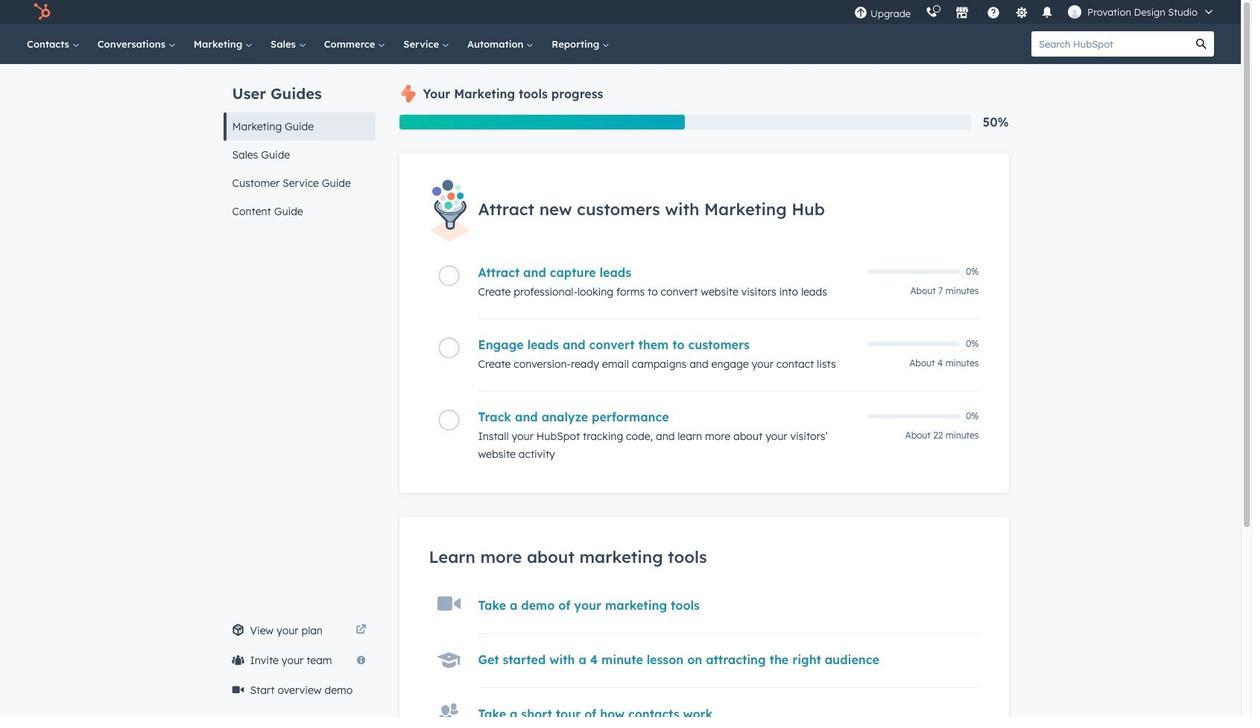 Task type: locate. For each thing, give the bounding box(es) containing it.
menu
[[847, 0, 1223, 24]]

james peterson image
[[1068, 5, 1081, 19]]

link opens in a new window image
[[356, 622, 366, 640], [356, 625, 366, 636]]

user guides element
[[223, 64, 375, 226]]

1 link opens in a new window image from the top
[[356, 622, 366, 640]]

progress bar
[[399, 115, 685, 130]]

2 link opens in a new window image from the top
[[356, 625, 366, 636]]



Task type: describe. For each thing, give the bounding box(es) containing it.
Search HubSpot search field
[[1031, 31, 1189, 57]]

marketplaces image
[[955, 7, 969, 20]]



Task type: vqa. For each thing, say whether or not it's contained in the screenshot.
record
no



